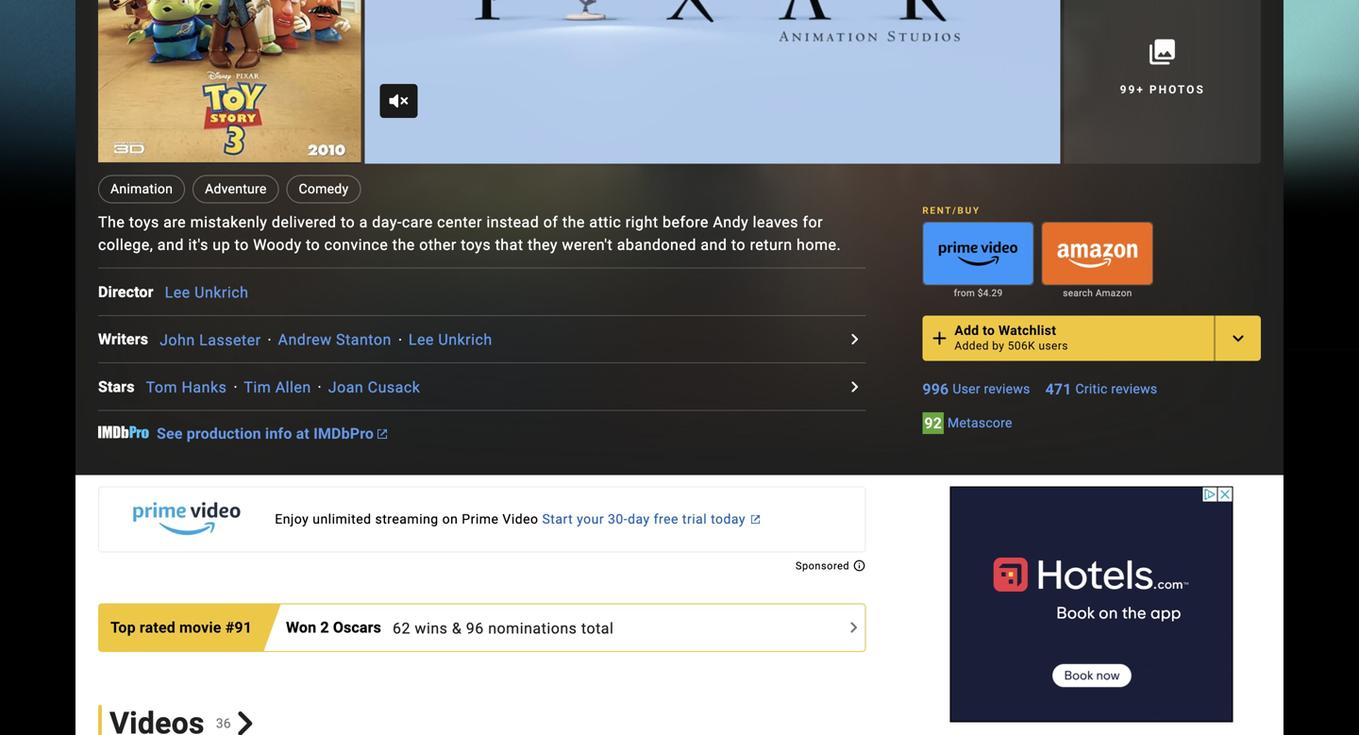 Task type: locate. For each thing, give the bounding box(es) containing it.
woody
[[253, 236, 302, 254]]

toys down center
[[461, 236, 491, 254]]

photos
[[1149, 83, 1205, 96]]

1 horizontal spatial unkrich
[[438, 331, 492, 349]]

center
[[437, 213, 482, 231]]

and
[[157, 236, 184, 254], [701, 236, 727, 254]]

36
[[216, 716, 231, 731]]

reviews for 471
[[1111, 381, 1157, 397]]

animation button
[[98, 175, 185, 204]]

users
[[1039, 339, 1068, 352]]

0 vertical spatial unkrich
[[195, 284, 249, 301]]

for
[[803, 213, 823, 231]]

at
[[296, 425, 309, 443]]

writers button
[[98, 328, 160, 351]]

unkrich for the right lee unkrich button
[[438, 331, 492, 349]]

top
[[110, 619, 136, 637]]

see full cast and crew element
[[98, 281, 165, 303]]

0 horizontal spatial reviews
[[984, 381, 1030, 397]]

1 and from the left
[[157, 236, 184, 254]]

and down andy
[[701, 236, 727, 254]]

see full cast and crew image left add image
[[843, 328, 866, 351]]

lee unkrich button up john lasseter button
[[165, 284, 249, 301]]

won 2 oscars
[[286, 619, 381, 637]]

lee unkrich
[[165, 284, 249, 301], [408, 331, 492, 349]]

your
[[577, 512, 604, 527]]

2 reviews from the left
[[1111, 381, 1157, 397]]

other
[[419, 236, 457, 254]]

unkrich for the topmost lee unkrich button
[[195, 284, 249, 301]]

lee unkrich for the right lee unkrich button
[[408, 331, 492, 349]]

1 reviews from the left
[[984, 381, 1030, 397]]

0 vertical spatial see full cast and crew image
[[843, 328, 866, 351]]

to up by
[[983, 323, 995, 338]]

comedy
[[299, 181, 349, 197]]

leaves
[[753, 213, 798, 231]]

2 see full cast and crew image from the top
[[843, 375, 866, 398]]

2 and from the left
[[701, 236, 727, 254]]

1 horizontal spatial lee
[[408, 331, 434, 349]]

0 horizontal spatial lee unkrich
[[165, 284, 249, 301]]

0 horizontal spatial the
[[392, 236, 415, 254]]

1 vertical spatial lee unkrich button
[[408, 331, 492, 349]]

up
[[213, 236, 230, 254]]

the right of
[[562, 213, 585, 231]]

1 see full cast and crew image from the top
[[843, 328, 866, 351]]

lee unkrich up john lasseter button
[[165, 284, 249, 301]]

stanton
[[336, 331, 392, 349]]

1 vertical spatial the
[[392, 236, 415, 254]]

from $4.29 link
[[922, 285, 1034, 300]]

start
[[542, 512, 573, 527]]

$4.29
[[978, 287, 1003, 299]]

convince
[[324, 236, 388, 254]]

john lasseter
[[160, 331, 261, 349]]

0 horizontal spatial lee unkrich button
[[165, 284, 249, 301]]

506k
[[1008, 339, 1035, 352]]

instead
[[486, 213, 539, 231]]

director
[[98, 283, 153, 301]]

99+ photos button
[[1064, 0, 1261, 164]]

1 vertical spatial unkrich
[[438, 331, 492, 349]]

nominations
[[488, 619, 577, 637]]

30-
[[608, 512, 628, 527]]

reviews right critic
[[1111, 381, 1157, 397]]

tom hanks, joan cusack, tim allen, john ratzenberger, wallace shawn, jodi benson, blake clark, estelle harris, jeff pidgeon, and don rickles in toy story 3 (2010) image
[[98, 0, 361, 162]]

abandoned
[[617, 236, 696, 254]]

see full cast and crew image left 996
[[843, 375, 866, 398]]

search amazon
[[1063, 287, 1132, 299]]

the down "care"
[[392, 236, 415, 254]]

andrew stanton button
[[278, 331, 392, 349]]

user
[[953, 381, 980, 397]]

1 vertical spatial toys
[[461, 236, 491, 254]]

36 link
[[98, 705, 257, 735]]

0 horizontal spatial lee
[[165, 284, 190, 301]]

care
[[402, 213, 433, 231]]

lee unkrich button up cusack
[[408, 331, 492, 349]]

tim allen
[[244, 378, 311, 396]]

info
[[265, 425, 292, 443]]

reviews inside 996 user reviews
[[984, 381, 1030, 397]]

right
[[625, 213, 658, 231]]

imdbpro
[[313, 425, 374, 443]]

delivered
[[272, 213, 336, 231]]

1 vertical spatial lee unkrich
[[408, 331, 492, 349]]

0 vertical spatial lee
[[165, 284, 190, 301]]

trial
[[682, 512, 707, 527]]

joan cusack button
[[328, 378, 420, 396]]

add title to another list image
[[1227, 327, 1250, 349]]

lee for the topmost lee unkrich button
[[165, 284, 190, 301]]

oscars
[[333, 619, 381, 637]]

lee unkrich up cusack
[[408, 331, 492, 349]]

toys
[[129, 213, 159, 231], [461, 236, 491, 254]]

1 horizontal spatial and
[[701, 236, 727, 254]]

day-
[[372, 213, 402, 231]]

sponsored
[[796, 560, 853, 572]]

0 horizontal spatial unkrich
[[195, 284, 249, 301]]

to
[[341, 213, 355, 231], [235, 236, 249, 254], [306, 236, 320, 254], [731, 236, 746, 254], [983, 323, 995, 338]]

start your 30-day free trial today
[[542, 512, 746, 527]]

lee
[[165, 284, 190, 301], [408, 331, 434, 349]]

group
[[98, 0, 361, 164], [365, 0, 1060, 164], [922, 222, 1034, 285], [1042, 222, 1153, 285]]

lee up john in the top of the page
[[165, 284, 190, 301]]

0 horizontal spatial and
[[157, 236, 184, 254]]

won 2 oscars button
[[286, 616, 393, 639]]

1 horizontal spatial lee unkrich
[[408, 331, 492, 349]]

video player application
[[365, 0, 1060, 164]]

the
[[98, 213, 125, 231]]

1 horizontal spatial toys
[[461, 236, 491, 254]]

andy
[[713, 213, 749, 231]]

99+ photos
[[1120, 83, 1205, 96]]

0 vertical spatial lee unkrich
[[165, 284, 249, 301]]

and down are
[[157, 236, 184, 254]]

#91
[[225, 619, 252, 637]]

1 horizontal spatial reviews
[[1111, 381, 1157, 397]]

see full cast and crew image
[[843, 328, 866, 351], [843, 375, 866, 398]]

unkrich
[[195, 284, 249, 301], [438, 331, 492, 349]]

2
[[320, 619, 329, 637]]

1 horizontal spatial the
[[562, 213, 585, 231]]

lee unkrich button
[[165, 284, 249, 301], [408, 331, 492, 349]]

toys up college,
[[129, 213, 159, 231]]

watch on prime video image
[[923, 223, 1033, 284]]

0 horizontal spatial toys
[[129, 213, 159, 231]]

1 vertical spatial lee
[[408, 331, 434, 349]]

woody, buzz, and the rest of their toy-box friends are dumped in a day-care center after their owner, andy, departs for college. image
[[365, 0, 1060, 164]]

0 vertical spatial lee unkrich button
[[165, 284, 249, 301]]

reviews right user
[[984, 381, 1030, 397]]

advertisement region
[[950, 487, 1233, 722]]

to down delivered
[[306, 236, 320, 254]]

to right up
[[235, 236, 249, 254]]

search amazon group
[[1042, 222, 1153, 300]]

471
[[1045, 380, 1072, 398]]

lee up cusack
[[408, 331, 434, 349]]

added
[[955, 339, 989, 352]]

1 vertical spatial see full cast and crew image
[[843, 375, 866, 398]]

see full cast and crew image for unkrich
[[843, 328, 866, 351]]

0 vertical spatial the
[[562, 213, 585, 231]]

see
[[157, 425, 183, 443]]

996 user reviews
[[922, 380, 1030, 398]]

reviews inside 471 critic reviews
[[1111, 381, 1157, 397]]

college,
[[98, 236, 153, 254]]



Task type: describe. For each thing, give the bounding box(es) containing it.
see more awards and nominations image
[[842, 616, 865, 639]]

from
[[954, 287, 975, 299]]

critic
[[1075, 381, 1108, 397]]

the toys are mistakenly delivered to a day-care center instead of the attic right before andy leaves for college, and it's up to woody to convince the other toys that they weren't abandoned and to return home.
[[98, 213, 841, 254]]

lee for the right lee unkrich button
[[408, 331, 434, 349]]

of
[[543, 213, 558, 231]]

from $4.29 group
[[922, 222, 1034, 300]]

movie
[[179, 619, 221, 637]]

it's
[[188, 236, 208, 254]]

today
[[711, 512, 746, 527]]

to left a
[[341, 213, 355, 231]]

comedy button
[[286, 175, 361, 204]]

reviews for 996
[[984, 381, 1030, 397]]

they
[[528, 236, 558, 254]]

tom hanks
[[146, 378, 227, 396]]

free
[[654, 512, 679, 527]]

metascore
[[948, 415, 1012, 431]]

allen
[[275, 378, 311, 396]]

62
[[393, 619, 411, 637]]

stars
[[98, 378, 135, 396]]

cusack
[[368, 378, 420, 396]]

92 metascore
[[924, 414, 1012, 432]]

by
[[992, 339, 1005, 352]]

start your 30-day free trial today link
[[98, 487, 866, 553]]

amazon
[[1096, 287, 1132, 299]]

watch toy story 3: trailer #2 element
[[365, 0, 1060, 164]]

add
[[955, 323, 979, 338]]

add image
[[928, 327, 951, 349]]

total
[[581, 619, 614, 637]]

volume off image
[[387, 90, 410, 112]]

rent/buy
[[922, 205, 980, 216]]

471 critic reviews
[[1045, 380, 1157, 398]]

see production info at imdbpro
[[157, 425, 374, 443]]

john lasseter button
[[160, 331, 261, 349]]

92
[[924, 414, 942, 432]]

hanks
[[182, 378, 227, 396]]

search
[[1063, 287, 1093, 299]]

0 vertical spatial toys
[[129, 213, 159, 231]]

a
[[359, 213, 368, 231]]

andrew stanton
[[278, 331, 392, 349]]

62 wins & 96 nominations total
[[393, 619, 614, 637]]

animation
[[110, 181, 173, 197]]

launch inline image
[[378, 429, 387, 439]]

watchlist
[[998, 323, 1056, 338]]

won
[[286, 619, 316, 637]]

96
[[466, 619, 484, 637]]

john
[[160, 331, 195, 349]]

lee unkrich for the topmost lee unkrich button
[[165, 284, 249, 301]]

joan
[[328, 378, 364, 396]]

rated
[[140, 619, 175, 637]]

home.
[[797, 236, 841, 254]]

lasseter
[[199, 331, 261, 349]]

joan cusack
[[328, 378, 420, 396]]

tom
[[146, 378, 177, 396]]

before
[[663, 213, 709, 231]]

that
[[495, 236, 523, 254]]

to inside the add to watchlist added by 506k users
[[983, 323, 995, 338]]

weren't
[[562, 236, 613, 254]]

search amazon link
[[1042, 285, 1153, 300]]

production
[[187, 425, 261, 443]]

adventure button
[[193, 175, 279, 204]]

add to watchlist added by 506k users
[[955, 323, 1068, 352]]

see production info at imdbpro button
[[157, 425, 387, 443]]

are
[[163, 213, 186, 231]]

day
[[628, 512, 650, 527]]

search on amazon image
[[1043, 223, 1152, 284]]

see full cast and crew image for cusack
[[843, 375, 866, 398]]

to down andy
[[731, 236, 746, 254]]

return
[[750, 236, 792, 254]]

1 horizontal spatial lee unkrich button
[[408, 331, 492, 349]]

andrew
[[278, 331, 332, 349]]

tim
[[244, 378, 271, 396]]

stars button
[[98, 375, 146, 398]]

tom hanks button
[[146, 378, 227, 396]]

mistakenly
[[190, 213, 267, 231]]

tim allen button
[[244, 378, 311, 396]]

writers
[[98, 330, 148, 348]]

chevron right inline image
[[233, 712, 257, 735]]

wins
[[415, 619, 448, 637]]

adventure
[[205, 181, 267, 197]]

&
[[452, 619, 462, 637]]

attic
[[589, 213, 621, 231]]



Task type: vqa. For each thing, say whether or not it's contained in the screenshot.
The Joan Cusack button
yes



